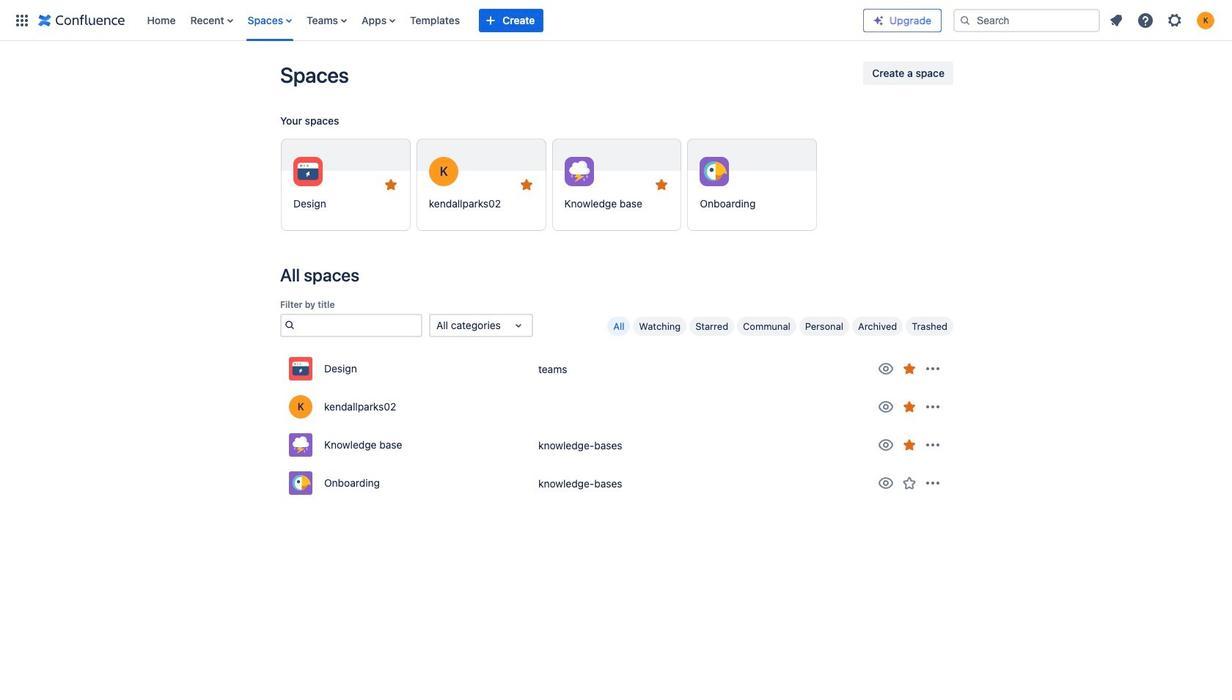 Task type: vqa. For each thing, say whether or not it's contained in the screenshot.
Watch image
yes



Task type: locate. For each thing, give the bounding box(es) containing it.
none field inside all spaces region
[[297, 316, 421, 336]]

3 watch image from the top
[[877, 475, 895, 492]]

watch image down watch icon
[[877, 437, 895, 454]]

1 unstar this space image from the top
[[901, 398, 918, 416]]

None text field
[[436, 318, 439, 333]]

1 vertical spatial unstar this space image
[[901, 437, 918, 454]]

unstar this space image
[[901, 360, 918, 378]]

watch image left unstar this space icon in the right bottom of the page
[[877, 360, 895, 378]]

2 starred image from the left
[[653, 176, 671, 194]]

your spaces region
[[280, 109, 953, 243]]

0 vertical spatial watch image
[[877, 360, 895, 378]]

unstar this space image up star this space image in the right bottom of the page
[[901, 437, 918, 454]]

watch image left star this space image in the right bottom of the page
[[877, 475, 895, 492]]

open image
[[510, 317, 527, 335]]

banner
[[0, 0, 1232, 41]]

2 watch image from the top
[[877, 437, 895, 454]]

0 horizontal spatial list
[[140, 0, 863, 41]]

1 horizontal spatial starred image
[[653, 176, 671, 194]]

0 vertical spatial unstar this space image
[[901, 398, 918, 416]]

watch image
[[877, 398, 895, 416]]

starred image
[[382, 176, 400, 194], [653, 176, 671, 194]]

watch image for unstar this space icon in the right bottom of the page
[[877, 360, 895, 378]]

search image
[[959, 14, 971, 26]]

all spaces region
[[280, 263, 953, 503]]

1 watch image from the top
[[877, 360, 895, 378]]

1 vertical spatial watch image
[[877, 437, 895, 454]]

list
[[140, 0, 863, 41], [1103, 7, 1223, 33]]

None field
[[297, 316, 421, 336]]

1 horizontal spatial list
[[1103, 7, 1223, 33]]

0 horizontal spatial starred image
[[382, 176, 400, 194]]

unstar this space image
[[901, 398, 918, 416], [901, 437, 918, 454]]

confluence image
[[38, 11, 125, 29], [38, 11, 125, 29]]

None search field
[[953, 8, 1100, 32]]

1 starred image from the left
[[382, 176, 400, 194]]

watch image
[[877, 360, 895, 378], [877, 437, 895, 454], [877, 475, 895, 492]]

unstar this space image right watch icon
[[901, 398, 918, 416]]

2 vertical spatial watch image
[[877, 475, 895, 492]]

notification icon image
[[1107, 11, 1125, 29]]



Task type: describe. For each thing, give the bounding box(es) containing it.
list for appswitcher icon
[[140, 0, 863, 41]]

star this space image
[[901, 475, 918, 492]]

none text field inside all spaces region
[[436, 318, 439, 333]]

watch image for 1st unstar this space image from the bottom
[[877, 437, 895, 454]]

your profile and preferences image
[[1197, 11, 1214, 29]]

watch image for star this space image in the right bottom of the page
[[877, 475, 895, 492]]

Search field
[[953, 8, 1100, 32]]

appswitcher icon image
[[13, 11, 31, 29]]

starred image
[[517, 176, 535, 194]]

2 unstar this space image from the top
[[901, 437, 918, 454]]

list for premium icon
[[1103, 7, 1223, 33]]

premium image
[[873, 14, 884, 26]]

global element
[[9, 0, 863, 41]]

settings icon image
[[1166, 11, 1184, 29]]

help icon image
[[1137, 11, 1154, 29]]

search image
[[282, 316, 297, 334]]



